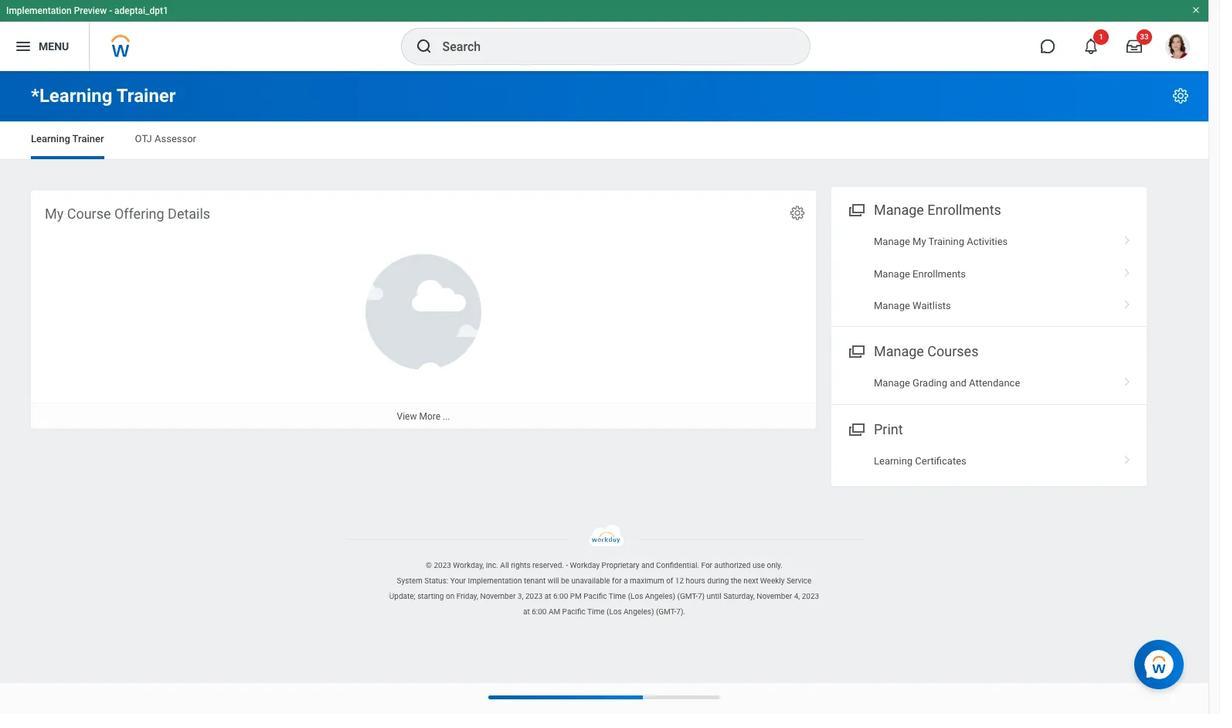 Task type: describe. For each thing, give the bounding box(es) containing it.
1 button
[[1074, 29, 1109, 63]]

manage for manage my training activities link
[[874, 236, 910, 247]]

1
[[1099, 32, 1104, 41]]

otj
[[135, 133, 152, 145]]

close environment banner image
[[1192, 5, 1201, 15]]

upcoming
[[45, 690, 108, 706]]

manage my training activities
[[874, 236, 1008, 247]]

profile logan mcneil image
[[1166, 34, 1190, 62]]

*learning trainer main content
[[0, 71, 1209, 714]]

course for upcoming
[[111, 690, 155, 706]]

Search Workday  search field
[[443, 29, 778, 63]]

learning for learning trainer
[[31, 133, 70, 145]]

offering
[[114, 202, 164, 218]]

view
[[397, 407, 417, 418]]

33
[[1140, 32, 1149, 41]]

view more ... link
[[31, 400, 816, 425]]

upcoming course & enrollment activity
[[45, 690, 286, 706]]

course for my
[[67, 202, 111, 218]]

configure this page image
[[1172, 87, 1190, 105]]

grading
[[913, 378, 948, 389]]

0 vertical spatial my
[[45, 202, 64, 218]]

menu group image
[[846, 340, 866, 361]]

implementation preview -   adeptai_dpt1
[[6, 5, 168, 16]]

manage for manage grading and attendance link
[[874, 378, 910, 389]]

tab list inside *learning trainer main content
[[15, 122, 1193, 159]]

5 manage from the top
[[874, 343, 924, 360]]

1 manage from the top
[[874, 202, 924, 218]]

training
[[929, 236, 965, 247]]

33 button
[[1118, 29, 1152, 63]]

chevron right image inside manage my training activities link
[[1118, 230, 1138, 246]]

menu banner
[[0, 0, 1209, 71]]

notifications large image
[[1084, 39, 1099, 54]]

chevron right image for manage waitlists
[[1118, 294, 1138, 310]]

manage for 'manage waitlists' link
[[874, 300, 910, 311]]

learning certificates
[[874, 455, 967, 467]]

configure my course offering details image
[[789, 201, 806, 218]]

activity
[[241, 690, 286, 706]]

otj assessor
[[135, 133, 196, 145]]

-
[[109, 5, 112, 16]]

view more ...
[[397, 407, 450, 418]]

waitlists
[[913, 300, 951, 311]]

chevron right image for print
[[1118, 450, 1138, 465]]

learning trainer
[[31, 133, 104, 145]]

chevron right image for manage enrollments
[[1118, 262, 1138, 278]]

justify image
[[14, 37, 32, 56]]

0 vertical spatial enrollments
[[928, 202, 1002, 218]]

manage for manage enrollments link
[[874, 268, 910, 279]]

enrollment
[[171, 690, 237, 706]]

trainer for *learning trainer
[[116, 85, 176, 107]]

certificates
[[915, 455, 967, 467]]



Task type: vqa. For each thing, say whether or not it's contained in the screenshot.
Request Compensation Change
no



Task type: locate. For each thing, give the bounding box(es) containing it.
1 vertical spatial course
[[111, 690, 155, 706]]

chevron right image inside manage enrollments link
[[1118, 262, 1138, 278]]

2 chevron right image from the top
[[1118, 294, 1138, 310]]

list containing manage my training activities
[[832, 226, 1147, 322]]

1 chevron right image from the top
[[1118, 230, 1138, 246]]

learning certificates link
[[832, 445, 1147, 477]]

my down learning trainer
[[45, 202, 64, 218]]

1 vertical spatial learning
[[874, 455, 913, 467]]

0 vertical spatial manage enrollments
[[874, 202, 1002, 218]]

1 vertical spatial chevron right image
[[1118, 372, 1138, 388]]

manage left grading
[[874, 378, 910, 389]]

0 vertical spatial chevron right image
[[1118, 230, 1138, 246]]

learning inside tab list
[[31, 133, 70, 145]]

manage up manage waitlists
[[874, 268, 910, 279]]

1 horizontal spatial trainer
[[116, 85, 176, 107]]

menu group image
[[846, 199, 866, 220], [846, 418, 866, 439]]

manage my training activities link
[[832, 226, 1147, 258]]

...
[[443, 407, 450, 418]]

*learning
[[31, 85, 112, 107]]

details
[[168, 202, 210, 218]]

inbox large image
[[1127, 39, 1142, 54]]

manage waitlists link
[[832, 290, 1147, 322]]

course left & on the left
[[111, 690, 155, 706]]

trainer inside tab list
[[72, 133, 104, 145]]

manage waitlists
[[874, 300, 951, 311]]

chevron right image
[[1118, 262, 1138, 278], [1118, 294, 1138, 310]]

1 chevron right image from the top
[[1118, 262, 1138, 278]]

enrollments up training on the right
[[928, 202, 1002, 218]]

manage enrollments link
[[832, 258, 1147, 290]]

menu group image left print
[[846, 418, 866, 439]]

attendance
[[969, 378, 1021, 389]]

more
[[419, 407, 441, 418]]

manage enrollments
[[874, 202, 1002, 218], [874, 268, 966, 279]]

0 horizontal spatial learning
[[31, 133, 70, 145]]

0 vertical spatial course
[[67, 202, 111, 218]]

list
[[832, 226, 1147, 322]]

0 horizontal spatial trainer
[[72, 133, 104, 145]]

course
[[67, 202, 111, 218], [111, 690, 155, 706]]

1 vertical spatial manage enrollments
[[874, 268, 966, 279]]

1 vertical spatial my
[[913, 236, 926, 247]]

2 menu group image from the top
[[846, 418, 866, 439]]

my course offering details
[[45, 202, 210, 218]]

list inside *learning trainer main content
[[832, 226, 1147, 322]]

1 vertical spatial chevron right image
[[1118, 294, 1138, 310]]

1 horizontal spatial my
[[913, 236, 926, 247]]

manage enrollments up manage my training activities
[[874, 202, 1002, 218]]

2 chevron right image from the top
[[1118, 372, 1138, 388]]

enrollments down manage my training activities
[[913, 268, 966, 279]]

my
[[45, 202, 64, 218], [913, 236, 926, 247]]

chevron right image inside learning certificates link
[[1118, 450, 1138, 465]]

manage grading and attendance link
[[832, 367, 1147, 400]]

preview
[[74, 5, 107, 16]]

manage enrollments up manage waitlists
[[874, 268, 966, 279]]

2 manage enrollments from the top
[[874, 268, 966, 279]]

1 horizontal spatial learning
[[874, 455, 913, 467]]

0 horizontal spatial my
[[45, 202, 64, 218]]

menu group image right configure my course offering details image
[[846, 199, 866, 220]]

1 horizontal spatial course
[[111, 690, 155, 706]]

1 vertical spatial menu group image
[[846, 418, 866, 439]]

learning down print
[[874, 455, 913, 467]]

2 manage from the top
[[874, 236, 910, 247]]

implementation
[[6, 5, 72, 16]]

*learning trainer
[[31, 85, 176, 107]]

learning
[[31, 133, 70, 145], [874, 455, 913, 467]]

1 menu group image from the top
[[846, 199, 866, 220]]

0 vertical spatial trainer
[[116, 85, 176, 107]]

0 vertical spatial menu group image
[[846, 199, 866, 220]]

0 vertical spatial learning
[[31, 133, 70, 145]]

and
[[950, 378, 967, 389]]

manage left training on the right
[[874, 236, 910, 247]]

manage up manage my training activities
[[874, 202, 924, 218]]

trainer up otj
[[116, 85, 176, 107]]

manage right menu group icon
[[874, 343, 924, 360]]

chevron right image for manage courses
[[1118, 372, 1138, 388]]

learning for learning certificates
[[874, 455, 913, 467]]

my course offering details element
[[31, 187, 816, 425]]

course left offering
[[67, 202, 111, 218]]

menu group image for print
[[846, 418, 866, 439]]

2 vertical spatial chevron right image
[[1118, 450, 1138, 465]]

1 manage enrollments from the top
[[874, 202, 1002, 218]]

manage left waitlists
[[874, 300, 910, 311]]

1 vertical spatial trainer
[[72, 133, 104, 145]]

chevron right image
[[1118, 230, 1138, 246], [1118, 372, 1138, 388], [1118, 450, 1138, 465]]

search image
[[415, 37, 433, 56]]

chevron right image inside manage grading and attendance link
[[1118, 372, 1138, 388]]

assessor
[[155, 133, 196, 145]]

courses
[[928, 343, 979, 360]]

menu button
[[0, 22, 89, 71]]

manage
[[874, 202, 924, 218], [874, 236, 910, 247], [874, 268, 910, 279], [874, 300, 910, 311], [874, 343, 924, 360], [874, 378, 910, 389]]

learning down *learning
[[31, 133, 70, 145]]

3 manage from the top
[[874, 268, 910, 279]]

trainer for learning trainer
[[72, 133, 104, 145]]

1 vertical spatial enrollments
[[913, 268, 966, 279]]

menu group image for manage enrollments
[[846, 199, 866, 220]]

&
[[159, 690, 167, 706]]

my inside list
[[913, 236, 926, 247]]

0 horizontal spatial course
[[67, 202, 111, 218]]

0 vertical spatial chevron right image
[[1118, 262, 1138, 278]]

adeptai_dpt1
[[114, 5, 168, 16]]

manage enrollments inside list
[[874, 268, 966, 279]]

chevron right image inside 'manage waitlists' link
[[1118, 294, 1138, 310]]

trainer
[[116, 85, 176, 107], [72, 133, 104, 145]]

3 chevron right image from the top
[[1118, 450, 1138, 465]]

4 manage from the top
[[874, 300, 910, 311]]

tab list containing learning trainer
[[15, 122, 1193, 159]]

print
[[874, 421, 903, 437]]

trainer down *learning trainer
[[72, 133, 104, 145]]

enrollments
[[928, 202, 1002, 218], [913, 268, 966, 279]]

menu
[[39, 40, 69, 52]]

6 manage from the top
[[874, 378, 910, 389]]

tab list
[[15, 122, 1193, 159]]

manage grading and attendance
[[874, 378, 1021, 389]]

activities
[[967, 236, 1008, 247]]

my left training on the right
[[913, 236, 926, 247]]

manage courses
[[874, 343, 979, 360]]



